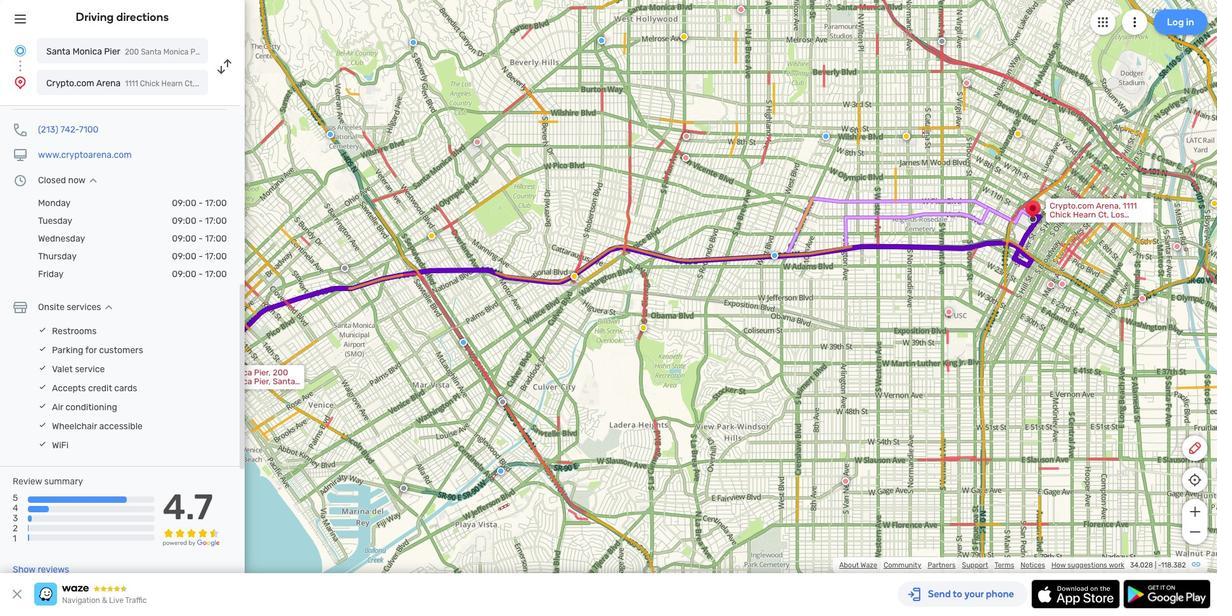 Task type: describe. For each thing, give the bounding box(es) containing it.
pencil image
[[1188, 441, 1203, 456]]

navigation
[[62, 596, 100, 605]]

2
[[13, 524, 18, 534]]

09:00 - 17:00 for thursday
[[172, 251, 227, 262]]

driving directions
[[76, 10, 169, 24]]

5 4 3 2 1
[[13, 493, 18, 545]]

monday
[[38, 198, 71, 209]]

0 vertical spatial hazard image
[[428, 232, 436, 240]]

air conditioning
[[52, 402, 117, 413]]

&
[[102, 596, 107, 605]]

2 vertical spatial accident image
[[499, 398, 507, 406]]

show reviews
[[13, 565, 69, 575]]

now
[[68, 175, 86, 186]]

tuesday
[[38, 216, 72, 226]]

- for thursday
[[199, 251, 203, 262]]

accepts
[[52, 383, 86, 394]]

accepts credit cards
[[52, 383, 137, 394]]

3
[[13, 513, 18, 524]]

2 pier, from the top
[[254, 377, 271, 386]]

checkmark image for valet service
[[38, 363, 47, 372]]

call image
[[13, 122, 28, 138]]

742-
[[60, 124, 79, 135]]

location image
[[13, 75, 28, 90]]

crypto.com arena
[[46, 78, 121, 89]]

arena
[[96, 78, 121, 89]]

usa
[[273, 386, 289, 395]]

services
[[67, 302, 101, 313]]

review
[[13, 476, 42, 487]]

09:00 - 17:00 for friday
[[172, 269, 227, 280]]

09:00 for friday
[[172, 269, 197, 280]]

review summary
[[13, 476, 83, 487]]

checkmark image for accepts credit cards
[[38, 382, 47, 391]]

4
[[13, 503, 18, 514]]

valet service
[[52, 364, 105, 375]]

work
[[1109, 561, 1125, 570]]

- for tuesday
[[199, 216, 203, 226]]

www.cryptoarena.com
[[38, 150, 132, 160]]

cards
[[114, 383, 137, 394]]

accessible
[[99, 421, 143, 432]]

118.382
[[1162, 561, 1187, 570]]

terms link
[[995, 561, 1015, 570]]

wifi
[[52, 440, 69, 451]]

2 horizontal spatial hazard image
[[640, 324, 648, 332]]

09:00 - 17:00 for tuesday
[[172, 216, 227, 226]]

current location image
[[13, 43, 28, 58]]

valet
[[52, 364, 73, 375]]

wheelchair accessible
[[52, 421, 143, 432]]

summary
[[44, 476, 83, 487]]

closed now button
[[38, 175, 101, 186]]

wheelchair
[[52, 421, 97, 432]]

crypto.com
[[46, 78, 94, 89]]

monica,
[[200, 386, 230, 395]]

santa monica pier, 200 santa monica pier, santa monica, ca 90401, usa
[[200, 368, 295, 395]]

notices
[[1021, 561, 1046, 570]]

(213) 742-7100 link
[[38, 124, 99, 135]]

17:00 for monday
[[205, 198, 227, 209]]

- for friday
[[199, 269, 203, 280]]

credit
[[88, 383, 112, 394]]

09:00 for thursday
[[172, 251, 197, 262]]

09:00 - 17:00 for monday
[[172, 198, 227, 209]]

checkmark image for air conditioning
[[38, 402, 47, 410]]

34.028
[[1131, 561, 1154, 570]]



Task type: locate. For each thing, give the bounding box(es) containing it.
09:00 for monday
[[172, 198, 197, 209]]

driving
[[76, 10, 114, 24]]

09:00 - 17:00
[[172, 198, 227, 209], [172, 216, 227, 226], [172, 233, 227, 244], [172, 251, 227, 262], [172, 269, 227, 280]]

santa right 90401,
[[273, 377, 295, 386]]

hazard image
[[681, 33, 688, 41], [1015, 130, 1022, 138], [903, 133, 911, 140], [1212, 200, 1218, 207]]

about waze link
[[840, 561, 878, 570]]

parking
[[52, 345, 83, 356]]

0 horizontal spatial accident image
[[341, 265, 349, 272]]

traffic
[[125, 596, 147, 605]]

chevron up image down www.cryptoarena.com link
[[86, 176, 101, 186]]

community
[[884, 561, 922, 570]]

1 checkmark image from the top
[[38, 325, 47, 334]]

santa monica pier button
[[37, 38, 208, 63]]

2 09:00 - 17:00 from the top
[[172, 216, 227, 226]]

4 17:00 from the top
[[205, 251, 227, 262]]

monica for pier,
[[225, 368, 252, 377]]

1 horizontal spatial police image
[[460, 339, 467, 346]]

0 vertical spatial police image
[[410, 39, 417, 46]]

2 checkmark image from the top
[[38, 344, 47, 353]]

checkmark image
[[38, 363, 47, 372], [38, 382, 47, 391]]

monica left pier
[[73, 46, 102, 57]]

santa
[[46, 46, 70, 57], [200, 368, 223, 377], [200, 377, 223, 386], [273, 377, 295, 386]]

checkmark image for wifi
[[38, 440, 47, 448]]

computer image
[[13, 148, 28, 163]]

thursday
[[38, 251, 77, 262]]

service
[[75, 364, 105, 375]]

santa up monica,
[[200, 368, 223, 377]]

1 pier, from the top
[[254, 368, 271, 377]]

conditioning
[[65, 402, 117, 413]]

2 vertical spatial police image
[[497, 467, 505, 475]]

0 vertical spatial accident image
[[939, 37, 946, 45]]

support
[[963, 561, 989, 570]]

2 vertical spatial hazard image
[[640, 324, 648, 332]]

1 horizontal spatial hazard image
[[571, 273, 578, 280]]

3 checkmark image from the top
[[38, 402, 47, 410]]

4 09:00 - 17:00 from the top
[[172, 251, 227, 262]]

1 vertical spatial chevron up image
[[101, 303, 116, 313]]

17:00 for thursday
[[205, 251, 227, 262]]

checkmark image left wifi
[[38, 440, 47, 448]]

1 vertical spatial hazard image
[[571, 273, 578, 280]]

checkmark image for parking for customers
[[38, 344, 47, 353]]

0 horizontal spatial hazard image
[[428, 232, 436, 240]]

partners
[[928, 561, 956, 570]]

17:00 for friday
[[205, 269, 227, 280]]

2 checkmark image from the top
[[38, 382, 47, 391]]

1 09:00 from the top
[[172, 198, 197, 209]]

support link
[[963, 561, 989, 570]]

chevron up image inside closed now button
[[86, 176, 101, 186]]

road closed image
[[964, 79, 971, 87], [1174, 243, 1182, 251], [1059, 280, 1067, 288], [1048, 281, 1055, 289], [1139, 295, 1147, 303], [842, 478, 850, 485]]

checkmark image for restrooms
[[38, 325, 47, 334]]

checkmark image for wheelchair accessible
[[38, 421, 47, 429]]

onsite services
[[38, 302, 101, 313]]

clock image
[[13, 173, 28, 188]]

monica for pier
[[73, 46, 102, 57]]

3 09:00 from the top
[[172, 233, 197, 244]]

suggestions
[[1068, 561, 1108, 570]]

police image
[[410, 39, 417, 46], [460, 339, 467, 346], [497, 467, 505, 475]]

1 checkmark image from the top
[[38, 363, 47, 372]]

200
[[273, 368, 288, 377]]

road closed image
[[738, 6, 745, 13], [683, 133, 691, 140], [474, 138, 481, 146], [683, 154, 690, 162], [946, 308, 953, 316]]

hazard image
[[428, 232, 436, 240], [571, 273, 578, 280], [640, 324, 648, 332]]

checkmark image down the onsite
[[38, 325, 47, 334]]

0 horizontal spatial police image
[[410, 39, 417, 46]]

1
[[13, 534, 16, 545]]

zoom out image
[[1188, 525, 1204, 540]]

terms
[[995, 561, 1015, 570]]

partners link
[[928, 561, 956, 570]]

09:00 for wednesday
[[172, 233, 197, 244]]

onsite
[[38, 302, 65, 313]]

09:00 for tuesday
[[172, 216, 197, 226]]

-
[[199, 198, 203, 209], [199, 216, 203, 226], [199, 233, 203, 244], [199, 251, 203, 262], [199, 269, 203, 280], [1159, 561, 1162, 570]]

17:00 for tuesday
[[205, 216, 227, 226]]

directions
[[116, 10, 169, 24]]

3 09:00 - 17:00 from the top
[[172, 233, 227, 244]]

parking for customers
[[52, 345, 143, 356]]

about
[[840, 561, 860, 570]]

police image
[[598, 37, 606, 44], [327, 131, 334, 138], [823, 133, 830, 140], [771, 252, 779, 259], [498, 396, 506, 404]]

navigation & live traffic
[[62, 596, 147, 605]]

monica left "200"
[[225, 377, 252, 386]]

2 09:00 from the top
[[172, 216, 197, 226]]

|
[[1156, 561, 1157, 570]]

2 17:00 from the top
[[205, 216, 227, 226]]

reviews
[[38, 565, 69, 575]]

monica up ca
[[225, 368, 252, 377]]

closed
[[38, 175, 66, 186]]

checkmark image left valet on the left
[[38, 363, 47, 372]]

closed now
[[38, 175, 86, 186]]

5 09:00 from the top
[[172, 269, 197, 280]]

7100
[[79, 124, 99, 135]]

monica
[[73, 46, 102, 57], [225, 368, 252, 377], [225, 377, 252, 386]]

checkmark image left parking
[[38, 344, 47, 353]]

09:00 - 17:00 for wednesday
[[172, 233, 227, 244]]

17:00 for wednesday
[[205, 233, 227, 244]]

how suggestions work link
[[1052, 561, 1125, 570]]

wednesday
[[38, 233, 85, 244]]

notices link
[[1021, 561, 1046, 570]]

chevron up image
[[86, 176, 101, 186], [101, 303, 116, 313]]

checkmark image left accepts
[[38, 382, 47, 391]]

accident image
[[939, 37, 946, 45], [341, 265, 349, 272], [499, 398, 507, 406]]

about waze community partners support terms notices how suggestions work 34.028 | -118.382
[[840, 561, 1187, 570]]

www.cryptoarena.com link
[[38, 150, 132, 160]]

chevron up image up parking for customers
[[101, 303, 116, 313]]

90401,
[[245, 386, 271, 395]]

waze
[[861, 561, 878, 570]]

- for monday
[[199, 198, 203, 209]]

ca
[[232, 386, 243, 395]]

17:00
[[205, 198, 227, 209], [205, 216, 227, 226], [205, 233, 227, 244], [205, 251, 227, 262], [205, 269, 227, 280]]

1 vertical spatial police image
[[460, 339, 467, 346]]

santa up crypto.com
[[46, 46, 70, 57]]

5 09:00 - 17:00 from the top
[[172, 269, 227, 280]]

checkmark image
[[38, 325, 47, 334], [38, 344, 47, 353], [38, 402, 47, 410], [38, 421, 47, 429], [38, 440, 47, 448]]

checkmark image left wheelchair
[[38, 421, 47, 429]]

0 vertical spatial checkmark image
[[38, 363, 47, 372]]

- for wednesday
[[199, 233, 203, 244]]

5 checkmark image from the top
[[38, 440, 47, 448]]

1 17:00 from the top
[[205, 198, 227, 209]]

0 vertical spatial chevron up image
[[86, 176, 101, 186]]

x image
[[10, 587, 25, 602]]

live
[[109, 596, 124, 605]]

air
[[52, 402, 63, 413]]

pier,
[[254, 368, 271, 377], [254, 377, 271, 386]]

1 vertical spatial checkmark image
[[38, 382, 47, 391]]

3 17:00 from the top
[[205, 233, 227, 244]]

chevron up image for now
[[86, 176, 101, 186]]

santa left ca
[[200, 377, 223, 386]]

09:00
[[172, 198, 197, 209], [172, 216, 197, 226], [172, 233, 197, 244], [172, 251, 197, 262], [172, 269, 197, 280]]

2 horizontal spatial accident image
[[939, 37, 946, 45]]

community link
[[884, 561, 922, 570]]

friday
[[38, 269, 64, 280]]

onsite services button
[[38, 302, 116, 313]]

how
[[1052, 561, 1066, 570]]

5 17:00 from the top
[[205, 269, 227, 280]]

1 vertical spatial accident image
[[341, 265, 349, 272]]

4 09:00 from the top
[[172, 251, 197, 262]]

chevron up image inside onsite services button
[[101, 303, 116, 313]]

chevron up image for services
[[101, 303, 116, 313]]

santa inside button
[[46, 46, 70, 57]]

5
[[13, 493, 18, 504]]

store image
[[13, 300, 28, 315]]

customers
[[99, 345, 143, 356]]

(213)
[[38, 124, 58, 135]]

link image
[[1192, 559, 1202, 570]]

4 checkmark image from the top
[[38, 421, 47, 429]]

(213) 742-7100
[[38, 124, 99, 135]]

monica inside button
[[73, 46, 102, 57]]

for
[[85, 345, 97, 356]]

1 09:00 - 17:00 from the top
[[172, 198, 227, 209]]

pier
[[104, 46, 120, 57]]

zoom in image
[[1188, 504, 1204, 519]]

checkmark image left air
[[38, 402, 47, 410]]

2 horizontal spatial police image
[[497, 467, 505, 475]]

crypto.com arena button
[[37, 70, 208, 95]]

4.7
[[163, 487, 213, 528]]

1 horizontal spatial accident image
[[499, 398, 507, 406]]

accident image
[[400, 485, 408, 492]]

santa monica pier
[[46, 46, 120, 57]]

show
[[13, 565, 36, 575]]

restrooms
[[52, 326, 97, 337]]



Task type: vqa. For each thing, say whether or not it's contained in the screenshot.
Destination
no



